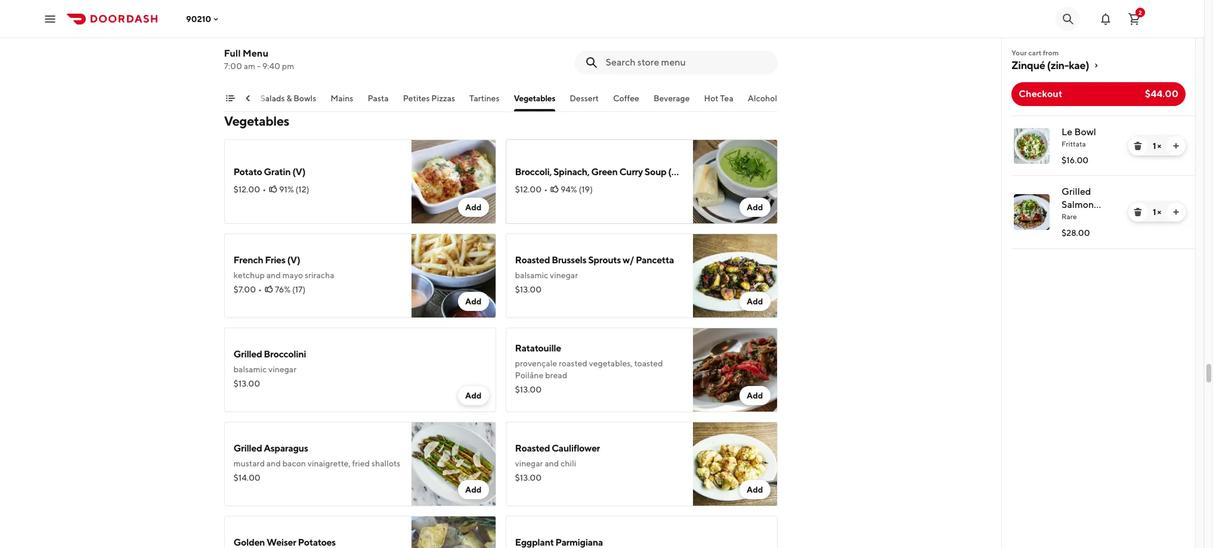 Task type: describe. For each thing, give the bounding box(es) containing it.
90210
[[186, 14, 211, 24]]

show menu categories image
[[225, 94, 235, 103]]

poilâne
[[515, 371, 544, 381]]

golden weiser potatoes image
[[411, 517, 496, 549]]

potato gratin (v)
[[234, 166, 305, 178]]

add for grilled asparagus
[[465, 486, 482, 495]]

am
[[244, 61, 255, 71]]

vinegar inside roasted brussels sprouts w/ pancetta balsamic vinegar $13.00
[[550, 271, 578, 280]]

mains button
[[331, 92, 353, 112]]

Item Search search field
[[606, 56, 768, 69]]

petites
[[403, 94, 430, 103]]

and for roasted
[[545, 459, 559, 469]]

checkout
[[1019, 88, 1063, 100]]

76%
[[275, 285, 291, 295]]

green
[[591, 166, 618, 178]]

bread
[[545, 371, 567, 381]]

roasted
[[559, 359, 587, 369]]

add button for ratatouille
[[740, 387, 770, 406]]

plate
[[1062, 212, 1085, 224]]

$14.00
[[234, 474, 261, 483]]

ratatouille provençale roasted vegetables, toasted poilâne bread $13.00
[[515, 343, 663, 395]]

curry
[[619, 166, 643, 178]]

full
[[224, 48, 241, 59]]

pizzas
[[431, 94, 455, 103]]

add for potato gratin (v)
[[465, 203, 482, 212]]

and for grilled
[[266, 459, 281, 469]]

broccoli,
[[515, 166, 552, 178]]

× for grilled salmon plate (gf)
[[1158, 208, 1162, 217]]

your
[[1012, 48, 1027, 57]]

add button for french fries (v)
[[458, 292, 489, 311]]

de
[[265, 31, 275, 41]]

coffee
[[613, 94, 639, 103]]

bowl
[[1075, 126, 1096, 138]]

rosette de lyon, butter, cornichons. $13.00
[[234, 31, 367, 55]]

salami tartine image
[[411, 0, 496, 79]]

add for french fries (v)
[[465, 297, 482, 307]]

from
[[1043, 48, 1059, 57]]

open menu image
[[43, 12, 57, 26]]

salads & bowls
[[260, 94, 316, 103]]

tartines
[[470, 94, 500, 103]]

zinqué
[[1012, 59, 1045, 72]]

brussels
[[552, 255, 587, 266]]

frittata
[[1062, 140, 1086, 149]]

vegetables,
[[589, 359, 633, 369]]

zinqué (zin-kae) link
[[1012, 58, 1186, 73]]

• for potato
[[263, 185, 266, 194]]

grilled asparagus image
[[411, 422, 496, 507]]

alcohol button
[[748, 92, 777, 112]]

roasted brussels sprouts w/ pancetta balsamic vinegar $13.00
[[515, 255, 674, 295]]

remove item from cart image for grilled salmon plate (gf)
[[1133, 208, 1143, 217]]

tartines button
[[470, 92, 500, 112]]

alcohol
[[748, 94, 777, 103]]

bowls
[[294, 94, 316, 103]]

notification bell image
[[1099, 12, 1113, 26]]

tea
[[720, 94, 734, 103]]

add one to cart image for grilled salmon plate (gf)
[[1172, 208, 1181, 217]]

petites pizzas button
[[403, 92, 455, 112]]

(12)
[[296, 185, 309, 194]]

asparagus
[[264, 443, 308, 455]]

grilled salmon plate (gf) image
[[1014, 194, 1050, 230]]

94%
[[561, 185, 577, 194]]

mayo
[[282, 271, 303, 280]]

full menu 7:00 am - 9:40 pm
[[224, 48, 294, 71]]

$13.00 inside the ratatouille provençale roasted vegetables, toasted poilâne bread $13.00
[[515, 385, 542, 395]]

w/
[[623, 255, 634, 266]]

hot tea button
[[704, 92, 734, 112]]

1 × for le bowl
[[1153, 141, 1162, 151]]

le bowl image
[[1014, 128, 1050, 164]]

balsamic inside "grilled broccolini balsamic vinegar $13.00 add"
[[234, 365, 267, 375]]

(17)
[[292, 285, 306, 295]]

1 for grilled salmon plate (gf)
[[1153, 208, 1156, 217]]

-
[[257, 61, 261, 71]]

2 items, open order cart image
[[1127, 12, 1142, 26]]

toasted
[[634, 359, 663, 369]]

french
[[234, 255, 263, 266]]

grilled salmon plate (gf)
[[1062, 186, 1107, 224]]

grilled for grilled broccolini balsamic vinegar $13.00 add
[[234, 349, 262, 360]]

vinegar inside "grilled broccolini balsamic vinegar $13.00 add"
[[268, 365, 297, 375]]

pasta
[[368, 94, 389, 103]]

add for roasted cauliflower
[[747, 486, 763, 495]]

(gf) inside grilled salmon plate (gf)
[[1086, 212, 1107, 224]]

menu
[[243, 48, 268, 59]]

ketchup
[[234, 271, 265, 280]]

salads & bowls button
[[260, 92, 316, 112]]

grilled broccolini balsamic vinegar $13.00 add
[[234, 349, 482, 401]]

add button for grilled asparagus
[[458, 481, 489, 500]]

7:00
[[224, 61, 242, 71]]

broccoli, spinach, green curry soup (gf)
[[515, 166, 688, 178]]

salads
[[260, 94, 285, 103]]

1 × for grilled salmon plate (gf)
[[1153, 208, 1162, 217]]

add button for roasted cauliflower
[[740, 481, 770, 500]]

add inside "grilled broccolini balsamic vinegar $13.00 add"
[[465, 391, 482, 401]]

add for broccoli, spinach, green curry soup (gf)
[[747, 203, 763, 212]]

grilled asparagus mustard and bacon vinaigrette, fried shallots $14.00
[[234, 443, 401, 483]]

chili
[[561, 459, 576, 469]]

grilled for grilled asparagus mustard and bacon vinaigrette, fried shallots $14.00
[[234, 443, 262, 455]]

sprouts
[[588, 255, 621, 266]]

1 for le bowl
[[1153, 141, 1156, 151]]

cornichons.
[[323, 31, 367, 41]]

le
[[1062, 126, 1073, 138]]

add button for roasted brussels sprouts w/ pancetta
[[740, 292, 770, 311]]

gratin
[[264, 166, 291, 178]]

cart
[[1029, 48, 1042, 57]]

lyon,
[[277, 31, 295, 41]]

kae)
[[1069, 59, 1089, 72]]

add for ratatouille
[[747, 391, 763, 401]]



Task type: vqa. For each thing, say whether or not it's contained in the screenshot.
THE RECOMMENDED DASHER TIP IS BASED ON THE DELIVERY DISTANCE AND EFFORT. 100% OF THE TIP GOES TO YOUR DASHER, AND WILL BE PAID OUT WITH THEIR DOORDASH EARNINGS.
no



Task type: locate. For each thing, give the bounding box(es) containing it.
1 horizontal spatial balsamic
[[515, 271, 548, 280]]

$13.00 inside roasted brussels sprouts w/ pancetta balsamic vinegar $13.00
[[515, 285, 542, 295]]

grilled inside "grilled broccolini balsamic vinegar $13.00 add"
[[234, 349, 262, 360]]

0 horizontal spatial vinegar
[[268, 365, 297, 375]]

1 vertical spatial (gf)
[[1086, 212, 1107, 224]]

add one to cart image
[[1172, 141, 1181, 151], [1172, 208, 1181, 217]]

le bowl frittata
[[1062, 126, 1096, 149]]

petites pizzas
[[403, 94, 455, 103]]

vinaigrette,
[[308, 459, 351, 469]]

1 1 × from the top
[[1153, 141, 1162, 151]]

0 vertical spatial vinegar
[[550, 271, 578, 280]]

remove item from cart image
[[1133, 141, 1143, 151], [1133, 208, 1143, 217]]

1 vertical spatial (v)
[[287, 255, 300, 266]]

beverage
[[654, 94, 690, 103]]

1 horizontal spatial vegetables
[[514, 94, 556, 103]]

vinegar inside roasted cauliflower vinegar and chili $13.00
[[515, 459, 543, 469]]

90210 button
[[186, 14, 221, 24]]

$12.00 • down broccoli,
[[515, 185, 548, 194]]

1 horizontal spatial vinegar
[[515, 459, 543, 469]]

$12.00 • for broccoli,
[[515, 185, 548, 194]]

vinegar down broccolini
[[268, 365, 297, 375]]

(19)
[[579, 185, 593, 194]]

2 1 from the top
[[1153, 208, 1156, 217]]

0 horizontal spatial $12.00 •
[[234, 185, 266, 194]]

0 vertical spatial roasted
[[515, 255, 550, 266]]

(gf) right soup
[[668, 166, 688, 178]]

roasted left brussels
[[515, 255, 550, 266]]

soup
[[645, 166, 667, 178]]

and down fries
[[266, 271, 281, 280]]

1 vertical spatial 1 ×
[[1153, 208, 1162, 217]]

grilled up salmon
[[1062, 186, 1091, 197]]

1 vertical spatial add one to cart image
[[1172, 208, 1181, 217]]

0 horizontal spatial •
[[258, 285, 262, 295]]

roasted inside roasted brussels sprouts w/ pancetta balsamic vinegar $13.00
[[515, 255, 550, 266]]

beverage button
[[654, 92, 690, 112]]

$12.00 • down potato
[[234, 185, 266, 194]]

0 vertical spatial 1
[[1153, 141, 1156, 151]]

balsamic
[[515, 271, 548, 280], [234, 365, 267, 375]]

(gf)
[[668, 166, 688, 178], [1086, 212, 1107, 224]]

• for broccoli,
[[544, 185, 548, 194]]

grilled inside grilled salmon plate (gf)
[[1062, 186, 1091, 197]]

add one to cart image for le bowl
[[1172, 141, 1181, 151]]

0 vertical spatial ×
[[1158, 141, 1162, 151]]

1 horizontal spatial •
[[263, 185, 266, 194]]

and left chili
[[545, 459, 559, 469]]

fried
[[352, 459, 370, 469]]

(zin-
[[1047, 59, 1069, 72]]

grilled left broccolini
[[234, 349, 262, 360]]

fries
[[265, 255, 286, 266]]

roasted
[[515, 255, 550, 266], [515, 443, 550, 455]]

&
[[287, 94, 292, 103]]

0 vertical spatial balsamic
[[515, 271, 548, 280]]

0 horizontal spatial (gf)
[[668, 166, 688, 178]]

grilled inside grilled asparagus mustard and bacon vinaigrette, fried shallots $14.00
[[234, 443, 262, 455]]

1 × from the top
[[1158, 141, 1162, 151]]

2 $12.00 • from the left
[[515, 185, 548, 194]]

$12.00 for broccoli, spinach, green curry soup (gf)
[[515, 185, 542, 194]]

add button for broccoli, spinach, green curry soup (gf)
[[740, 198, 770, 217]]

$13.00 inside roasted cauliflower vinegar and chili $13.00
[[515, 474, 542, 483]]

2 horizontal spatial vinegar
[[550, 271, 578, 280]]

$16.00
[[1062, 156, 1089, 165]]

shallots
[[372, 459, 401, 469]]

1 vertical spatial roasted
[[515, 443, 550, 455]]

vinegar
[[550, 271, 578, 280], [268, 365, 297, 375], [515, 459, 543, 469]]

potato gratin (v) image
[[411, 140, 496, 224]]

2 $12.00 from the left
[[515, 185, 542, 194]]

dessert button
[[570, 92, 599, 112]]

pm
[[282, 61, 294, 71]]

potato
[[234, 166, 262, 178]]

roasted inside roasted cauliflower vinegar and chili $13.00
[[515, 443, 550, 455]]

roasted cauliflower vinegar and chili $13.00
[[515, 443, 600, 483]]

$7.00
[[234, 285, 256, 295]]

$13.00
[[234, 45, 260, 55], [515, 285, 542, 295], [234, 379, 260, 389], [515, 385, 542, 395], [515, 474, 542, 483]]

spinach,
[[554, 166, 590, 178]]

1 horizontal spatial $12.00
[[515, 185, 542, 194]]

french fries (v) image
[[411, 234, 496, 319]]

91% (12)
[[279, 185, 309, 194]]

mains
[[331, 94, 353, 103]]

2 roasted from the top
[[515, 443, 550, 455]]

2 × from the top
[[1158, 208, 1162, 217]]

(gf) down salmon
[[1086, 212, 1107, 224]]

cauliflower
[[552, 443, 600, 455]]

1 1 from the top
[[1153, 141, 1156, 151]]

1 $12.00 from the left
[[234, 185, 260, 194]]

• right $7.00
[[258, 285, 262, 295]]

list
[[1002, 116, 1196, 249]]

94% (19)
[[561, 185, 593, 194]]

pasta button
[[368, 92, 389, 112]]

rare
[[1062, 212, 1077, 221]]

2 1 × from the top
[[1153, 208, 1162, 217]]

roasted brussels sprouts w/ pancetta image
[[693, 234, 778, 319]]

1 vertical spatial 1
[[1153, 208, 1156, 217]]

vegetables down the "scroll menu navigation left" image
[[224, 113, 289, 129]]

mustard
[[234, 459, 265, 469]]

add for roasted brussels sprouts w/ pancetta
[[747, 297, 763, 307]]

0 vertical spatial remove item from cart image
[[1133, 141, 1143, 151]]

roasted for roasted cauliflower
[[515, 443, 550, 455]]

1 vertical spatial balsamic
[[234, 365, 267, 375]]

list containing le bowl
[[1002, 116, 1196, 249]]

$12.00 down potato
[[234, 185, 260, 194]]

$13.00 inside "grilled broccolini balsamic vinegar $13.00 add"
[[234, 379, 260, 389]]

your cart from
[[1012, 48, 1059, 57]]

butter,
[[296, 31, 322, 41]]

1 vertical spatial ×
[[1158, 208, 1162, 217]]

0 horizontal spatial $12.00
[[234, 185, 260, 194]]

(v) inside the french fries (v) ketchup and mayo sriracha
[[287, 255, 300, 266]]

1 remove item from cart image from the top
[[1133, 141, 1143, 151]]

(v) up the "(12)" at the left of the page
[[292, 166, 305, 178]]

$28.00
[[1062, 228, 1090, 238]]

$7.00 •
[[234, 285, 262, 295]]

roasted for roasted brussels sprouts w/ pancetta
[[515, 255, 550, 266]]

0 horizontal spatial vegetables
[[224, 113, 289, 129]]

×
[[1158, 141, 1162, 151], [1158, 208, 1162, 217]]

add button for potato gratin (v)
[[458, 198, 489, 217]]

sriracha
[[305, 271, 334, 280]]

2 vertical spatial grilled
[[234, 443, 262, 455]]

(v) for gratin
[[292, 166, 305, 178]]

1 horizontal spatial (gf)
[[1086, 212, 1107, 224]]

add button
[[458, 198, 489, 217], [740, 198, 770, 217], [458, 292, 489, 311], [740, 292, 770, 311], [458, 387, 489, 406], [740, 387, 770, 406], [458, 481, 489, 500], [740, 481, 770, 500]]

2 horizontal spatial •
[[544, 185, 548, 194]]

and inside roasted cauliflower vinegar and chili $13.00
[[545, 459, 559, 469]]

remove item from cart image for le bowl
[[1133, 141, 1143, 151]]

$12.00 for potato gratin (v)
[[234, 185, 260, 194]]

1 $12.00 • from the left
[[234, 185, 266, 194]]

1 vertical spatial grilled
[[234, 349, 262, 360]]

0 vertical spatial grilled
[[1062, 186, 1091, 197]]

1 roasted from the top
[[515, 255, 550, 266]]

$12.00 • for potato
[[234, 185, 266, 194]]

91%
[[279, 185, 294, 194]]

0 vertical spatial (gf)
[[668, 166, 688, 178]]

hot tea
[[704, 94, 734, 103]]

balsamic inside roasted brussels sprouts w/ pancetta balsamic vinegar $13.00
[[515, 271, 548, 280]]

76% (17)
[[275, 285, 306, 295]]

$12.00
[[234, 185, 260, 194], [515, 185, 542, 194]]

0 vertical spatial add one to cart image
[[1172, 141, 1181, 151]]

$44.00
[[1145, 88, 1179, 100]]

1 horizontal spatial $12.00 •
[[515, 185, 548, 194]]

2 remove item from cart image from the top
[[1133, 208, 1143, 217]]

0 vertical spatial (v)
[[292, 166, 305, 178]]

and inside grilled asparagus mustard and bacon vinaigrette, fried shallots $14.00
[[266, 459, 281, 469]]

broccoli, spinach, green curry soup (gf) image
[[693, 140, 778, 224]]

(v) up mayo
[[287, 255, 300, 266]]

french fries (v) ketchup and mayo sriracha
[[234, 255, 334, 280]]

• down broccoli,
[[544, 185, 548, 194]]

2 add one to cart image from the top
[[1172, 208, 1181, 217]]

2 button
[[1123, 7, 1147, 31]]

provençale
[[515, 359, 557, 369]]

roasted left "cauliflower"
[[515, 443, 550, 455]]

$12.00 down broccoli,
[[515, 185, 542, 194]]

vegetables left dessert
[[514, 94, 556, 103]]

vinegar down brussels
[[550, 271, 578, 280]]

× for le bowl
[[1158, 141, 1162, 151]]

vinegar left chili
[[515, 459, 543, 469]]

0 horizontal spatial balsamic
[[234, 365, 267, 375]]

• down potato gratin (v)
[[263, 185, 266, 194]]

and down asparagus
[[266, 459, 281, 469]]

(v) for fries
[[287, 255, 300, 266]]

2 vertical spatial vinegar
[[515, 459, 543, 469]]

grilled up 'mustard'
[[234, 443, 262, 455]]

1 vertical spatial vegetables
[[224, 113, 289, 129]]

add
[[465, 203, 482, 212], [747, 203, 763, 212], [465, 297, 482, 307], [747, 297, 763, 307], [465, 391, 482, 401], [747, 391, 763, 401], [465, 486, 482, 495], [747, 486, 763, 495]]

2
[[1139, 9, 1142, 16]]

1 vertical spatial vinegar
[[268, 365, 297, 375]]

$13.00 inside 'rosette de lyon, butter, cornichons. $13.00'
[[234, 45, 260, 55]]

rosette
[[234, 31, 263, 41]]

1 vertical spatial remove item from cart image
[[1133, 208, 1143, 217]]

0 vertical spatial vegetables
[[514, 94, 556, 103]]

9:40
[[262, 61, 280, 71]]

grilled for grilled salmon plate (gf)
[[1062, 186, 1091, 197]]

0 vertical spatial 1 ×
[[1153, 141, 1162, 151]]

1 add one to cart image from the top
[[1172, 141, 1181, 151]]

scroll menu navigation left image
[[243, 94, 253, 103]]

bacon
[[282, 459, 306, 469]]

and inside the french fries (v) ketchup and mayo sriracha
[[266, 271, 281, 280]]

ratatouille image
[[693, 328, 778, 413]]

roasted cauliflower image
[[693, 422, 778, 507]]

coffee button
[[613, 92, 639, 112]]



